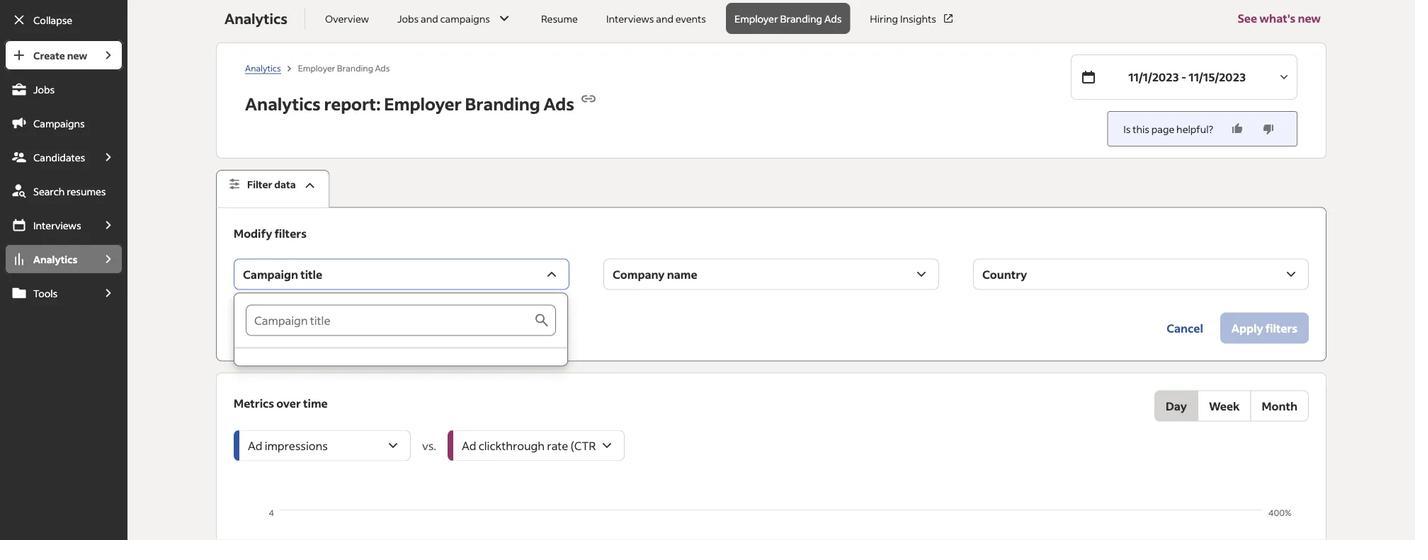 Task type: describe. For each thing, give the bounding box(es) containing it.
new inside button
[[1298, 11, 1321, 26]]

campaigns
[[33, 117, 85, 130]]

week
[[1209, 399, 1240, 413]]

company
[[613, 267, 665, 282]]

is
[[1124, 123, 1131, 135]]

see what's new button
[[1238, 0, 1321, 43]]

create
[[33, 49, 65, 62]]

jobs and campaigns button
[[389, 3, 521, 34]]

what's
[[1260, 11, 1296, 26]]

search resumes
[[33, 185, 106, 198]]

search
[[33, 185, 65, 198]]

overview
[[325, 12, 369, 25]]

is this page helpful?
[[1124, 123, 1214, 135]]

11/1/2023 - 11/15/2023
[[1129, 70, 1246, 84]]

campaign title button
[[234, 259, 570, 290]]

create new
[[33, 49, 87, 62]]

campaigns
[[440, 12, 490, 25]]

metrics over time
[[234, 396, 328, 411]]

interviews and events link
[[598, 3, 715, 34]]

helpful?
[[1177, 123, 1214, 135]]

insights
[[900, 12, 937, 25]]

report:
[[324, 93, 381, 115]]

collapse button
[[4, 4, 123, 35]]

over
[[276, 396, 301, 411]]

1 horizontal spatial ads
[[544, 93, 574, 115]]

tools link
[[4, 278, 94, 309]]

month
[[1262, 399, 1298, 413]]

menu bar containing create new
[[0, 40, 128, 541]]

candidates link
[[4, 142, 94, 173]]

campaign title
[[243, 267, 322, 282]]

1 vertical spatial branding
[[337, 62, 373, 73]]

jobs for jobs and campaigns
[[397, 12, 419, 25]]

filter data button
[[216, 170, 330, 208]]

overview link
[[317, 3, 378, 34]]

this page is helpful image
[[1231, 122, 1245, 136]]

hiring insights link
[[862, 3, 963, 34]]

0 horizontal spatial ads
[[375, 62, 390, 73]]

jobs and campaigns
[[397, 12, 490, 25]]

interviews and events
[[606, 12, 706, 25]]

0 vertical spatial ads
[[825, 12, 842, 25]]

filter data
[[247, 178, 296, 191]]

create new link
[[4, 40, 94, 71]]

campaign
[[243, 267, 298, 282]]

Campaign title field
[[246, 305, 534, 336]]

tools
[[33, 287, 58, 300]]

resumes
[[67, 185, 106, 198]]

search resumes link
[[4, 176, 123, 207]]

filter
[[247, 178, 272, 191]]

interviews for interviews and events
[[606, 12, 654, 25]]

modify
[[234, 226, 272, 241]]

vs.
[[422, 439, 436, 453]]

2 vertical spatial branding
[[465, 93, 540, 115]]

all
[[265, 321, 277, 336]]

page
[[1152, 123, 1175, 135]]

day
[[1166, 399, 1187, 413]]



Task type: locate. For each thing, give the bounding box(es) containing it.
employer branding ads
[[735, 12, 842, 25], [298, 62, 390, 73]]

modify filters
[[234, 226, 307, 241]]

1 horizontal spatial and
[[656, 12, 674, 25]]

11/1/2023
[[1129, 70, 1179, 84]]

analytics inside menu bar
[[33, 253, 77, 266]]

0 horizontal spatial analytics link
[[4, 244, 94, 275]]

analytics report: employer branding ads
[[245, 93, 574, 115]]

this
[[1133, 123, 1150, 135]]

1 vertical spatial interviews
[[33, 219, 81, 232]]

jobs link
[[4, 74, 123, 105]]

0 vertical spatial interviews
[[606, 12, 654, 25]]

1 horizontal spatial employer
[[384, 93, 462, 115]]

show shareable url image
[[580, 90, 597, 107]]

1 horizontal spatial jobs
[[397, 12, 419, 25]]

hiring insights
[[870, 12, 937, 25]]

menu bar
[[0, 40, 128, 541]]

0 horizontal spatial interviews
[[33, 219, 81, 232]]

0 horizontal spatial branding
[[337, 62, 373, 73]]

interviews
[[606, 12, 654, 25], [33, 219, 81, 232]]

1 horizontal spatial new
[[1298, 11, 1321, 26]]

2 and from the left
[[656, 12, 674, 25]]

events
[[676, 12, 706, 25]]

0 horizontal spatial and
[[421, 12, 438, 25]]

resume
[[541, 12, 578, 25]]

and for jobs
[[421, 12, 438, 25]]

country
[[983, 267, 1027, 282]]

interviews link
[[4, 210, 94, 241]]

ads left hiring
[[825, 12, 842, 25]]

cancel button
[[1156, 313, 1215, 344]]

branding
[[780, 12, 823, 25], [337, 62, 373, 73], [465, 93, 540, 115]]

interviews inside interviews link
[[33, 219, 81, 232]]

1 vertical spatial ads
[[375, 62, 390, 73]]

0 horizontal spatial jobs
[[33, 83, 55, 96]]

2 horizontal spatial branding
[[780, 12, 823, 25]]

0 vertical spatial jobs
[[397, 12, 419, 25]]

0 horizontal spatial employer
[[298, 62, 335, 73]]

resume link
[[533, 3, 587, 34]]

country button
[[973, 259, 1309, 290]]

time
[[303, 396, 328, 411]]

cancel
[[1167, 321, 1203, 336]]

new right what's
[[1298, 11, 1321, 26]]

2 horizontal spatial ads
[[825, 12, 842, 25]]

and inside jobs and campaigns button
[[421, 12, 438, 25]]

clear
[[234, 321, 262, 336]]

new right create
[[67, 49, 87, 62]]

filters right all
[[279, 321, 312, 336]]

see
[[1238, 11, 1258, 26]]

employer up report:
[[298, 62, 335, 73]]

1 horizontal spatial branding
[[465, 93, 540, 115]]

0 vertical spatial analytics link
[[245, 62, 281, 74]]

name
[[667, 267, 698, 282]]

analytics
[[225, 9, 288, 28], [245, 62, 281, 73], [245, 93, 321, 115], [33, 253, 77, 266]]

jobs down create new link
[[33, 83, 55, 96]]

data
[[274, 178, 296, 191]]

1 vertical spatial employer
[[298, 62, 335, 73]]

ads left show shareable url image
[[544, 93, 574, 115]]

and for interviews
[[656, 12, 674, 25]]

interviews left events
[[606, 12, 654, 25]]

employer
[[735, 12, 778, 25], [298, 62, 335, 73], [384, 93, 462, 115]]

jobs left campaigns
[[397, 12, 419, 25]]

1 vertical spatial filters
[[279, 321, 312, 336]]

jobs
[[397, 12, 419, 25], [33, 83, 55, 96]]

interviews for interviews
[[33, 219, 81, 232]]

title
[[301, 267, 322, 282]]

0 vertical spatial filters
[[275, 226, 307, 241]]

employer branding ads link
[[726, 3, 850, 34]]

1 vertical spatial analytics link
[[4, 244, 94, 275]]

1 horizontal spatial analytics link
[[245, 62, 281, 74]]

0 horizontal spatial new
[[67, 49, 87, 62]]

jobs for jobs
[[33, 83, 55, 96]]

1 horizontal spatial employer branding ads
[[735, 12, 842, 25]]

0 vertical spatial employer
[[735, 12, 778, 25]]

ads
[[825, 12, 842, 25], [375, 62, 390, 73], [544, 93, 574, 115]]

and
[[421, 12, 438, 25], [656, 12, 674, 25]]

new inside menu bar
[[67, 49, 87, 62]]

2 horizontal spatial employer
[[735, 12, 778, 25]]

collapse
[[33, 13, 72, 26]]

analytics link
[[245, 62, 281, 74], [4, 244, 94, 275]]

metrics
[[234, 396, 274, 411]]

employer right report:
[[384, 93, 462, 115]]

candidates
[[33, 151, 85, 164]]

1 and from the left
[[421, 12, 438, 25]]

region
[[234, 507, 1309, 541]]

new
[[1298, 11, 1321, 26], [67, 49, 87, 62]]

and inside interviews and events link
[[656, 12, 674, 25]]

2 vertical spatial ads
[[544, 93, 574, 115]]

0 vertical spatial new
[[1298, 11, 1321, 26]]

filters right modify
[[275, 226, 307, 241]]

hiring
[[870, 12, 898, 25]]

analytics link inside menu bar
[[4, 244, 94, 275]]

this page is not helpful image
[[1262, 122, 1276, 136]]

1 horizontal spatial interviews
[[606, 12, 654, 25]]

jobs inside button
[[397, 12, 419, 25]]

filters
[[275, 226, 307, 241], [279, 321, 312, 336]]

1 vertical spatial jobs
[[33, 83, 55, 96]]

campaigns link
[[4, 108, 123, 139]]

interviews inside interviews and events link
[[606, 12, 654, 25]]

filters inside clear all filters "button"
[[279, 321, 312, 336]]

see what's new
[[1238, 11, 1321, 26]]

0 vertical spatial branding
[[780, 12, 823, 25]]

company name button
[[604, 259, 939, 290]]

11/15/2023
[[1189, 70, 1246, 84]]

employer right events
[[735, 12, 778, 25]]

and left events
[[656, 12, 674, 25]]

0 horizontal spatial employer branding ads
[[298, 62, 390, 73]]

clear all filters
[[234, 321, 312, 336]]

0 vertical spatial employer branding ads
[[735, 12, 842, 25]]

company name
[[613, 267, 698, 282]]

ads up analytics report: employer branding ads
[[375, 62, 390, 73]]

-
[[1182, 70, 1187, 84]]

1 vertical spatial employer branding ads
[[298, 62, 390, 73]]

clear all filters button
[[234, 313, 312, 344]]

campaign title list box
[[235, 294, 568, 366]]

2 vertical spatial employer
[[384, 93, 462, 115]]

interviews down search resumes link
[[33, 219, 81, 232]]

1 vertical spatial new
[[67, 49, 87, 62]]

and left campaigns
[[421, 12, 438, 25]]



Task type: vqa. For each thing, say whether or not it's contained in the screenshot.
Employer
yes



